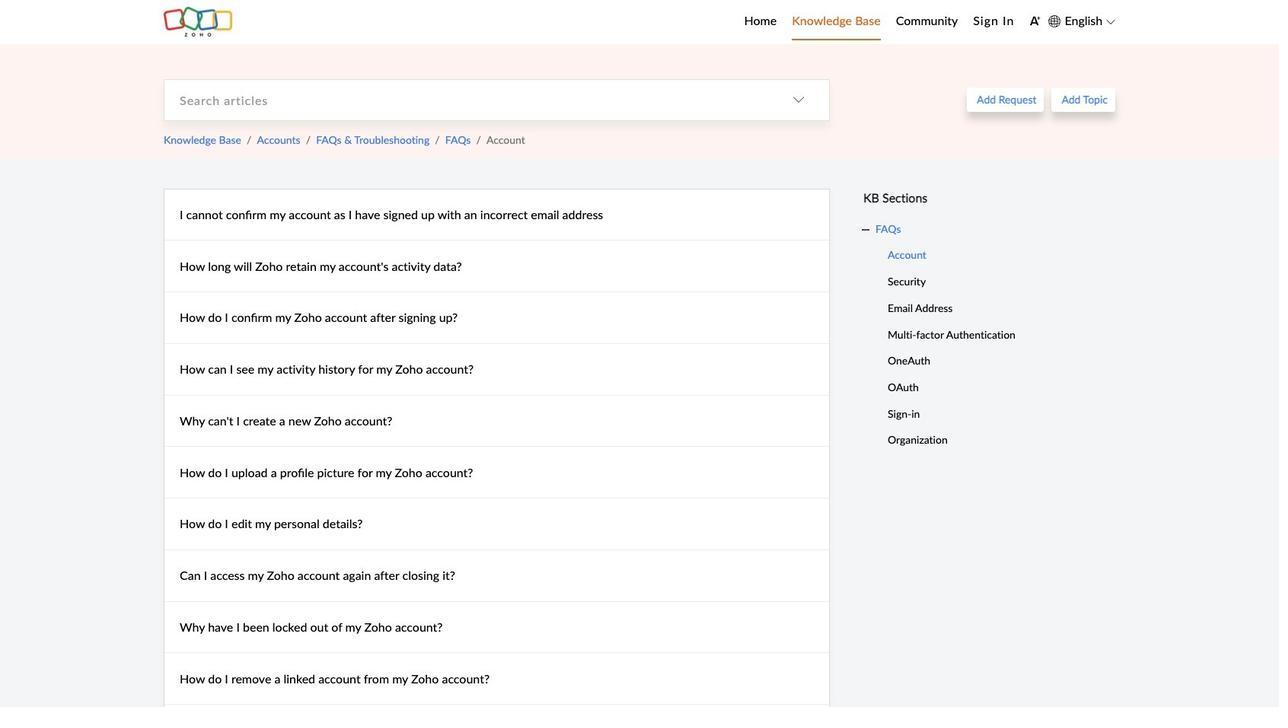 Task type: vqa. For each thing, say whether or not it's contained in the screenshot.
choose languages "element"
yes



Task type: describe. For each thing, give the bounding box(es) containing it.
user preference element
[[1030, 10, 1041, 34]]

Search articles field
[[164, 80, 768, 120]]

user preference image
[[1030, 15, 1041, 27]]

choose languages element
[[1049, 11, 1116, 31]]



Task type: locate. For each thing, give the bounding box(es) containing it.
choose category image
[[793, 94, 805, 106]]

choose category element
[[768, 80, 829, 120]]



